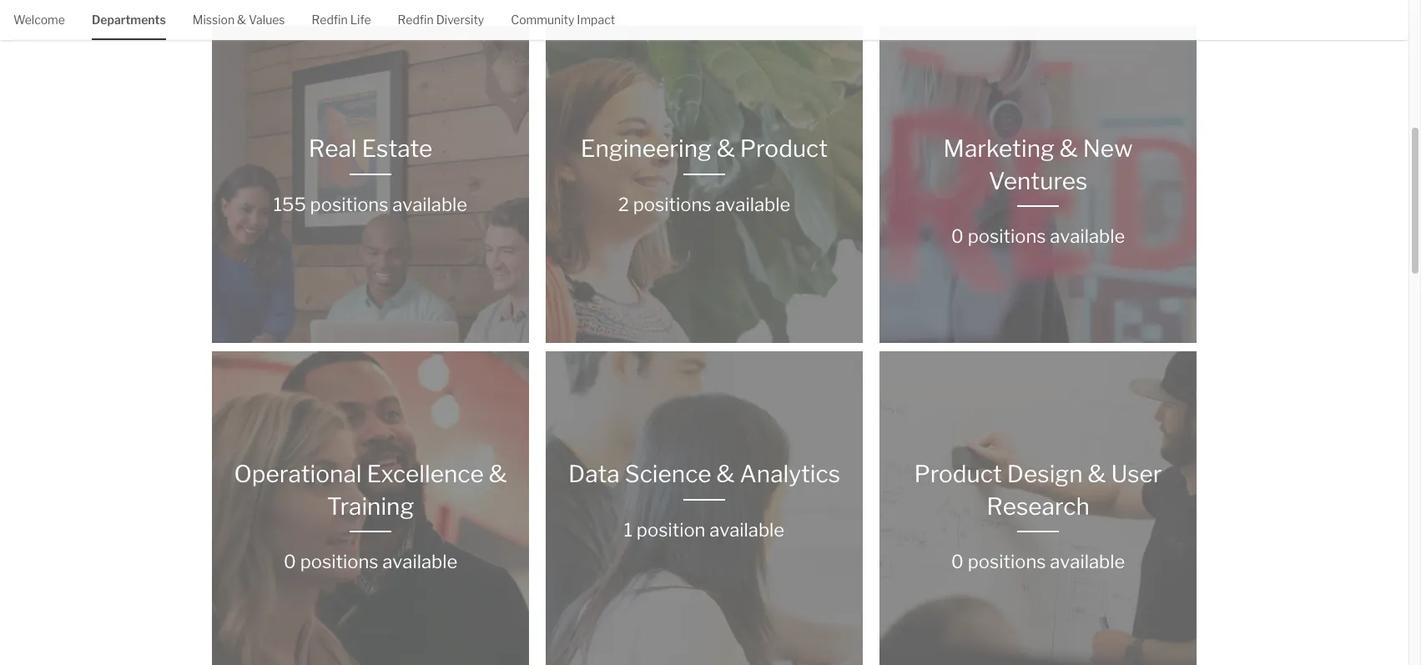 Task type: locate. For each thing, give the bounding box(es) containing it.
available for engineering & product
[[716, 193, 791, 215]]

product inside product design & user research
[[915, 460, 1003, 488]]

& left user
[[1088, 460, 1107, 488]]

ventures
[[989, 167, 1088, 195]]

0 positions available down training
[[284, 551, 458, 573]]

data
[[569, 460, 620, 488]]

1 redfin from the left
[[312, 13, 348, 27]]

community
[[511, 13, 575, 27]]

0 positions available for &
[[952, 225, 1126, 247]]

community impact
[[511, 13, 615, 27]]

positions for product
[[968, 551, 1047, 573]]

marketing
[[944, 134, 1055, 163]]

0 positions available down research
[[952, 551, 1126, 573]]

product
[[740, 134, 828, 163], [915, 460, 1003, 488]]

available for product design & user research
[[1051, 551, 1126, 573]]

excellence
[[367, 460, 484, 488]]

1 horizontal spatial redfin
[[398, 13, 434, 27]]

available for data science & analytics
[[710, 519, 785, 541]]

available down estate
[[393, 193, 468, 215]]

available for marketing & new ventures
[[1051, 225, 1126, 247]]

& inside operational excellence & training
[[489, 460, 507, 488]]

0
[[952, 225, 964, 247], [284, 551, 296, 573], [952, 551, 964, 573]]

&
[[237, 13, 246, 27], [717, 134, 735, 163], [1060, 134, 1078, 163], [489, 460, 507, 488], [717, 460, 735, 488], [1088, 460, 1107, 488]]

available down research
[[1051, 551, 1126, 573]]

0 horizontal spatial product
[[740, 134, 828, 163]]

& inside "marketing & new ventures"
[[1060, 134, 1078, 163]]

1 horizontal spatial product
[[915, 460, 1003, 488]]

0 horizontal spatial redfin
[[312, 13, 348, 27]]

welcome
[[13, 13, 65, 27]]

2 redfin from the left
[[398, 13, 434, 27]]

& left new
[[1060, 134, 1078, 163]]

mission
[[193, 13, 235, 27]]

redfin for redfin life
[[312, 13, 348, 27]]

positions down training
[[300, 551, 379, 573]]

1 vertical spatial product
[[915, 460, 1003, 488]]

positions down research
[[968, 551, 1047, 573]]

real estate
[[309, 134, 433, 163]]

positions down real
[[310, 193, 389, 215]]

positions right 2
[[633, 193, 712, 215]]

available
[[393, 193, 468, 215], [716, 193, 791, 215], [1051, 225, 1126, 247], [710, 519, 785, 541], [383, 551, 458, 573], [1051, 551, 1126, 573]]

engineering
[[581, 134, 712, 163]]

2
[[618, 193, 629, 215]]

redfin
[[312, 13, 348, 27], [398, 13, 434, 27]]

training
[[327, 492, 414, 521]]

& right "excellence"
[[489, 460, 507, 488]]

redfin left the diversity
[[398, 13, 434, 27]]

available down engineering & product
[[716, 193, 791, 215]]

available down the data science & analytics at the bottom
[[710, 519, 785, 541]]

values
[[249, 13, 285, 27]]

community impact link
[[511, 0, 615, 38]]

0 positions available down the ventures
[[952, 225, 1126, 247]]

positions for marketing
[[968, 225, 1047, 247]]

0 positions available for excellence
[[284, 551, 458, 573]]

redfin life link
[[312, 0, 371, 38]]

positions down the ventures
[[968, 225, 1047, 247]]

0 for product design & user research
[[952, 551, 964, 573]]

available for real estate
[[393, 193, 468, 215]]

redfin left life
[[312, 13, 348, 27]]

0 positions available for design
[[952, 551, 1126, 573]]

operational
[[234, 460, 362, 488]]

positions
[[310, 193, 389, 215], [633, 193, 712, 215], [968, 225, 1047, 247], [300, 551, 379, 573], [968, 551, 1047, 573]]

0 positions available
[[952, 225, 1126, 247], [284, 551, 458, 573], [952, 551, 1126, 573]]

0 for operational excellence & training
[[284, 551, 296, 573]]

mission & values
[[193, 13, 285, 27]]

& inside product design & user research
[[1088, 460, 1107, 488]]

science
[[625, 460, 712, 488]]

life
[[350, 13, 371, 27]]

engineering & product
[[581, 134, 828, 163]]

positions for real
[[310, 193, 389, 215]]

available down training
[[383, 551, 458, 573]]

operational excellence & training
[[234, 460, 507, 521]]

marketing & new ventures
[[944, 134, 1133, 195]]

redfin inside 'link'
[[398, 13, 434, 27]]

available down the ventures
[[1051, 225, 1126, 247]]



Task type: vqa. For each thing, say whether or not it's contained in the screenshot.
top THE PRODUCT
yes



Task type: describe. For each thing, give the bounding box(es) containing it.
redfin diversity link
[[398, 0, 484, 38]]

redfin diversity
[[398, 13, 484, 27]]

1
[[624, 519, 633, 541]]

redfin life
[[312, 13, 371, 27]]

research
[[987, 492, 1090, 521]]

estate
[[362, 134, 433, 163]]

departments
[[92, 13, 166, 27]]

& up the 2 positions available
[[717, 134, 735, 163]]

design
[[1008, 460, 1083, 488]]

155 positions available
[[274, 193, 468, 215]]

analytics
[[740, 460, 841, 488]]

1 position available
[[624, 519, 785, 541]]

new
[[1083, 134, 1133, 163]]

2 positions available
[[618, 193, 791, 215]]

0 vertical spatial product
[[740, 134, 828, 163]]

positions for engineering
[[633, 193, 712, 215]]

data science & analytics
[[569, 460, 841, 488]]

product design & user research
[[915, 460, 1163, 521]]

welcome link
[[13, 0, 65, 38]]

user
[[1112, 460, 1163, 488]]

departments link
[[92, 0, 166, 38]]

& right science
[[717, 460, 735, 488]]

real
[[309, 134, 357, 163]]

155
[[274, 193, 306, 215]]

redfin for redfin diversity
[[398, 13, 434, 27]]

0 for marketing & new ventures
[[952, 225, 964, 247]]

positions for operational
[[300, 551, 379, 573]]

position
[[637, 519, 706, 541]]

impact
[[577, 13, 615, 27]]

diversity
[[436, 13, 484, 27]]

available for operational excellence & training
[[383, 551, 458, 573]]

& left values
[[237, 13, 246, 27]]

mission & values link
[[193, 0, 285, 38]]



